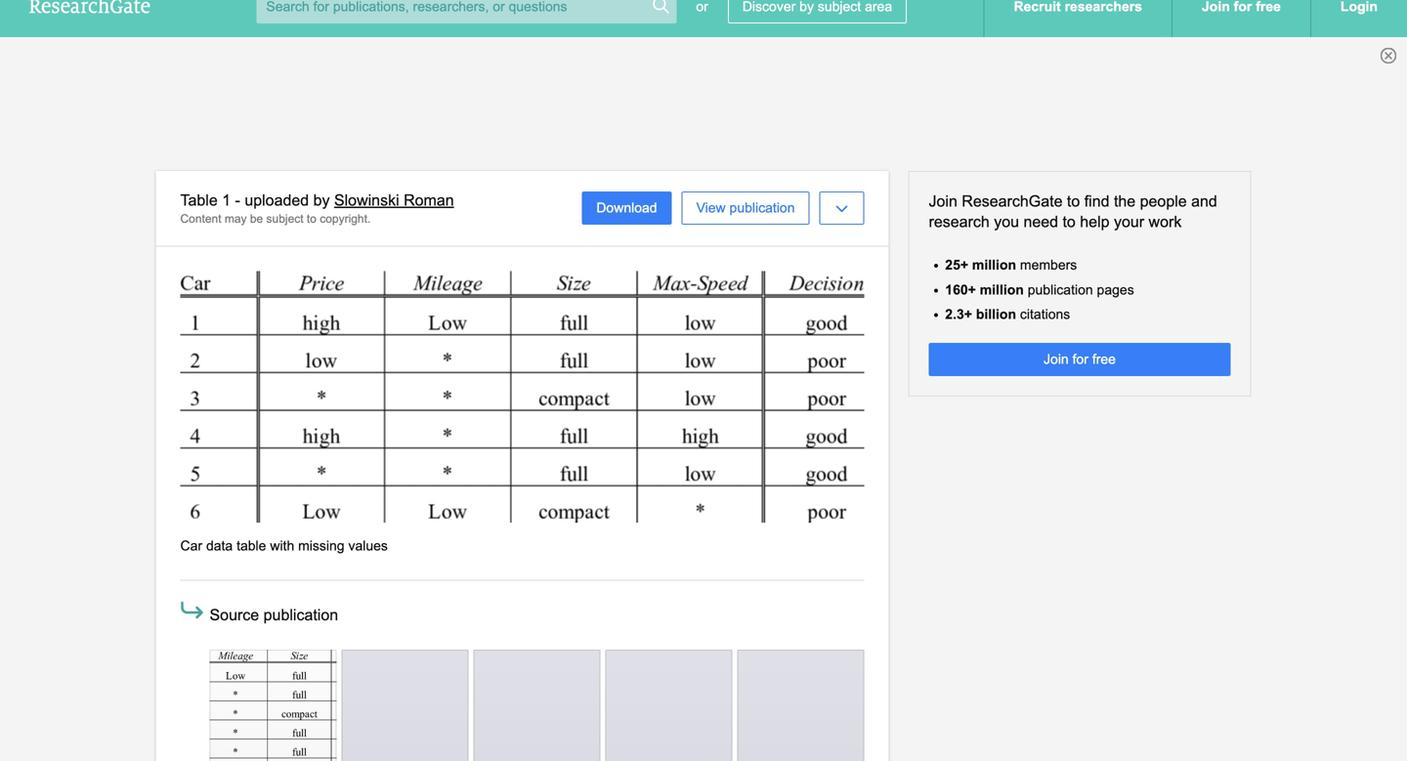 Task type: locate. For each thing, give the bounding box(es) containing it.
0 horizontal spatial publication
[[263, 606, 338, 624]]

your
[[1114, 213, 1144, 230]]

view
[[696, 201, 726, 216]]

size m image
[[177, 595, 207, 625]]

1 vertical spatial million
[[980, 282, 1024, 297]]

join inside join researchgate to find the people and research you need to help your work
[[929, 192, 957, 210]]

table 1 - uploaded by slowinski roman content may be subject to copyright.
[[180, 192, 454, 225]]

join researchgate to find the people and research you need to help your work
[[929, 192, 1217, 230]]

1 vertical spatial join
[[1044, 352, 1069, 367]]

2 horizontal spatial publication
[[1028, 282, 1093, 297]]

slowinski
[[334, 192, 399, 209]]

you
[[994, 213, 1019, 230]]

Search for publications, researchers, or questions field
[[256, 0, 677, 23]]

researchgate
[[962, 192, 1063, 210]]

subject
[[266, 212, 303, 225]]

to down by
[[307, 212, 317, 225]]

publication for source publication
[[263, 606, 338, 624]]

2.3+
[[945, 307, 972, 322]]

join
[[929, 192, 957, 210], [1044, 352, 1069, 367]]

main content containing table 1
[[0, 171, 1407, 761]]

publication right source
[[263, 606, 338, 624]]

publication
[[729, 201, 795, 216], [1028, 282, 1093, 297], [263, 606, 338, 624]]

copyright.
[[320, 212, 371, 225]]

2 vertical spatial publication
[[263, 606, 338, 624]]

publication inside 25+ million members 160+ million publication pages 2.3+ billion citations
[[1028, 282, 1093, 297]]

size m image
[[261, 713, 285, 737]]

join for join researchgate to find the people and research you need to help your work
[[929, 192, 957, 210]]

slowinski roman link
[[334, 192, 454, 209]]

members
[[1020, 258, 1077, 273]]

source
[[210, 606, 259, 624]]

million
[[972, 258, 1016, 273], [980, 282, 1024, 297]]

citations
[[1020, 307, 1070, 322]]

car
[[180, 539, 202, 554]]

size s image
[[651, 0, 671, 15]]

source publication
[[210, 606, 338, 624]]

0 vertical spatial join
[[929, 192, 957, 210]]

join up research
[[929, 192, 957, 210]]

0 vertical spatial publication
[[729, 201, 795, 216]]

car data table with missing values image
[[180, 271, 864, 523]]

publication down members on the top right
[[1028, 282, 1093, 297]]

million right 25+
[[972, 258, 1016, 273]]

main content
[[0, 171, 1407, 761]]

0 horizontal spatial join
[[929, 192, 957, 210]]

1 vertical spatial publication
[[1028, 282, 1093, 297]]

view publication
[[696, 201, 795, 216]]

research
[[929, 213, 990, 230]]

publication inside view publication link
[[729, 201, 795, 216]]

join inside join for free link
[[1044, 352, 1069, 367]]

content
[[180, 212, 221, 225]]

1 horizontal spatial publication
[[729, 201, 795, 216]]

million up billion
[[980, 282, 1024, 297]]

to
[[1067, 192, 1080, 210], [307, 212, 317, 225], [1063, 213, 1076, 230]]

publication right 'view'
[[729, 201, 795, 216]]

table
[[237, 539, 266, 554]]

join left for
[[1044, 352, 1069, 367]]

1 horizontal spatial join
[[1044, 352, 1069, 367]]



Task type: vqa. For each thing, say whether or not it's contained in the screenshot.
topmost 'cookies'
no



Task type: describe. For each thing, give the bounding box(es) containing it.
need
[[1024, 213, 1058, 230]]

values
[[348, 539, 388, 554]]

join for join for free
[[1044, 352, 1069, 367]]

data
[[206, 539, 233, 554]]

the
[[1114, 192, 1136, 210]]

researchgate logo image
[[29, 0, 150, 14]]

download
[[596, 201, 657, 216]]

25+ million members 160+ million publication pages 2.3+ billion citations
[[945, 258, 1134, 322]]

billion
[[976, 307, 1016, 322]]

25+
[[945, 258, 968, 273]]

0 vertical spatial million
[[972, 258, 1016, 273]]

people
[[1140, 192, 1187, 210]]

by
[[313, 192, 330, 209]]

may
[[225, 212, 247, 225]]

with
[[270, 539, 294, 554]]

pages
[[1097, 282, 1134, 297]]

and
[[1191, 192, 1217, 210]]

car data table with missing values
[[180, 539, 388, 554]]

160+
[[945, 282, 976, 297]]

uploaded
[[245, 192, 309, 209]]

view publication link
[[682, 192, 810, 225]]

download link
[[582, 192, 672, 225]]

join for free
[[1044, 352, 1116, 367]]

missing
[[298, 539, 345, 554]]

table
[[180, 192, 218, 209]]

-
[[235, 192, 240, 209]]

1
[[222, 192, 231, 209]]

help
[[1080, 213, 1110, 230]]

to inside table 1 - uploaded by slowinski roman content may be subject to copyright.
[[307, 212, 317, 225]]

join for free link
[[929, 343, 1231, 376]]

roman
[[404, 192, 454, 209]]

publication for view publication
[[729, 201, 795, 216]]

find
[[1084, 192, 1110, 210]]

to left help on the right top
[[1063, 213, 1076, 230]]

free
[[1092, 352, 1116, 367]]

to left find
[[1067, 192, 1080, 210]]

be
[[250, 212, 263, 225]]

work
[[1149, 213, 1182, 230]]

for
[[1073, 352, 1088, 367]]



